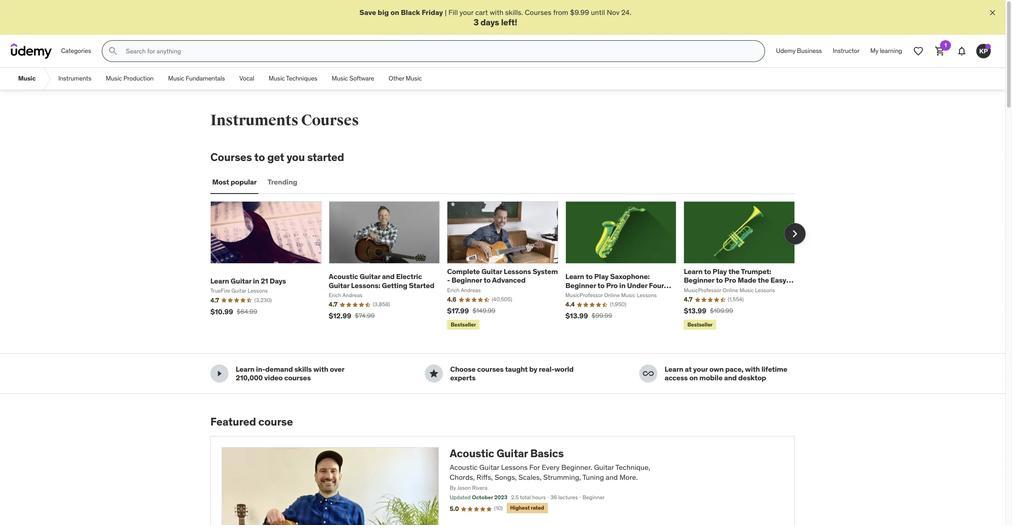 Task type: describe. For each thing, give the bounding box(es) containing it.
wishlist image
[[913, 46, 924, 57]]

close image
[[989, 8, 998, 17]]

pro inside learn to play saxophone: beginner to pro in under four hours
[[606, 281, 618, 290]]

instruments for instruments
[[58, 74, 91, 83]]

rated
[[531, 505, 544, 512]]

learn guitar in 21 days link
[[210, 277, 286, 286]]

beginner inside the complete guitar lessons system - beginner to advanced
[[452, 276, 482, 285]]

choose
[[450, 365, 476, 374]]

with inside learn in-demand skills with over 210,000 video courses
[[313, 365, 328, 374]]

other music link
[[382, 68, 429, 90]]

big
[[378, 8, 389, 17]]

save
[[360, 8, 376, 17]]

october
[[472, 494, 493, 501]]

over
[[330, 365, 344, 374]]

guitar inside the complete guitar lessons system - beginner to advanced
[[482, 267, 502, 276]]

my learning
[[871, 47, 903, 55]]

learning
[[880, 47, 903, 55]]

music software
[[332, 74, 374, 83]]

course
[[258, 415, 293, 429]]

instruments link
[[51, 68, 99, 90]]

featured
[[210, 415, 256, 429]]

carousel element
[[210, 201, 806, 332]]

beginner inside learn to play saxophone: beginner to pro in under four hours
[[566, 281, 596, 290]]

udemy
[[776, 47, 796, 55]]

shopping cart with 1 item image
[[935, 46, 946, 57]]

complete guitar lessons system - beginner to advanced link
[[447, 267, 558, 285]]

fundamentals
[[186, 74, 225, 83]]

cart
[[475, 8, 488, 17]]

software
[[350, 74, 374, 83]]

world
[[555, 365, 574, 374]]

riffs,
[[477, 473, 493, 482]]

1
[[945, 42, 947, 49]]

with inside learn at your own pace, with lifetime access on mobile and desktop
[[745, 365, 760, 374]]

get
[[267, 150, 284, 164]]

music link
[[11, 68, 43, 90]]

|
[[445, 8, 447, 17]]

trending button
[[266, 172, 299, 193]]

fill
[[449, 8, 458, 17]]

2 vertical spatial courses
[[210, 150, 252, 164]]

learn to play saxophone: beginner to pro in under four hours link
[[566, 272, 672, 299]]

2023
[[495, 494, 508, 501]]

instructor link
[[828, 40, 865, 62]]

acoustic for and
[[329, 272, 358, 281]]

guitar up tuning
[[594, 463, 614, 472]]

with inside save big on black friday | fill your cart with skills. courses from $9.99 until nov 24. 3 days left!
[[490, 8, 504, 17]]

trumpet:
[[741, 267, 772, 276]]

play for pro
[[595, 272, 609, 281]]

udemy business
[[776, 47, 822, 55]]

you have alerts image
[[986, 44, 991, 49]]

instruments courses
[[210, 111, 359, 130]]

until
[[591, 8, 605, 17]]

my learning link
[[865, 40, 908, 62]]

arrow pointing to subcategory menu links image
[[43, 68, 51, 90]]

guitar up songs,
[[497, 447, 528, 461]]

2 vertical spatial acoustic
[[450, 463, 478, 472]]

instruments for instruments courses
[[210, 111, 299, 130]]

music for music fundamentals
[[168, 74, 184, 83]]

updated october 2023
[[450, 494, 508, 501]]

friday
[[422, 8, 443, 17]]

medium image for choose courses taught by real-world experts
[[429, 369, 440, 380]]

highest rated
[[510, 505, 544, 512]]

choose courses taught by real-world experts
[[450, 365, 574, 383]]

Search for anything text field
[[124, 44, 754, 59]]

songs,
[[495, 473, 517, 482]]

electric
[[396, 272, 422, 281]]

taught
[[505, 365, 528, 374]]

music techniques
[[269, 74, 317, 83]]

acoustic guitar basics acoustic guitar lessons for every beginner. guitar technique, chords, riffs, songs, scales, strumming, tuning and more. by jason rivera
[[450, 447, 651, 492]]

music for music production
[[106, 74, 122, 83]]

learn at your own pace, with lifetime access on mobile and desktop
[[665, 365, 788, 383]]

learn for learn to play saxophone: beginner to pro in under four hours
[[566, 272, 584, 281]]

complete
[[447, 267, 480, 276]]

strumming,
[[544, 473, 581, 482]]

black
[[401, 8, 420, 17]]

music fundamentals
[[168, 74, 225, 83]]

kp
[[980, 47, 988, 55]]

in inside learn to play saxophone: beginner to pro in under four hours
[[620, 281, 626, 290]]

easy
[[771, 276, 787, 285]]

jason
[[457, 485, 471, 492]]

$9.99
[[570, 8, 590, 17]]

started
[[307, 150, 344, 164]]

scales,
[[519, 473, 542, 482]]

production
[[123, 74, 154, 83]]

music fundamentals link
[[161, 68, 232, 90]]

your inside save big on black friday | fill your cart with skills. courses from $9.99 until nov 24. 3 days left!
[[460, 8, 474, 17]]

pro inside learn to play the trumpet: beginner to pro made the easy way
[[725, 276, 736, 285]]

24.
[[622, 8, 632, 17]]

categories button
[[56, 40, 97, 62]]

lifetime
[[762, 365, 788, 374]]

learn in-demand skills with over 210,000 video courses
[[236, 365, 344, 383]]

four
[[649, 281, 664, 290]]

210,000
[[236, 374, 263, 383]]

(10)
[[494, 505, 503, 512]]

learn for learn in-demand skills with over 210,000 video courses
[[236, 365, 255, 374]]



Task type: locate. For each thing, give the bounding box(es) containing it.
lessons:
[[351, 281, 381, 290]]

learn for learn at your own pace, with lifetime access on mobile and desktop
[[665, 365, 684, 374]]

learn for learn guitar in 21 days
[[210, 277, 229, 286]]

medium image for learn at your own pace, with lifetime access on mobile and desktop
[[643, 369, 654, 380]]

acoustic guitar and electric guitar lessons: getting started link
[[329, 272, 435, 290]]

hours
[[532, 494, 546, 501]]

0 vertical spatial on
[[391, 8, 399, 17]]

rivera
[[472, 485, 488, 492]]

2.5 total hours
[[511, 494, 546, 501]]

demand
[[265, 365, 293, 374]]

play inside learn to play saxophone: beginner to pro in under four hours
[[595, 272, 609, 281]]

music for music techniques
[[269, 74, 285, 83]]

submit search image
[[108, 46, 119, 57]]

and inside learn at your own pace, with lifetime access on mobile and desktop
[[724, 374, 737, 383]]

lessons
[[504, 267, 531, 276], [501, 463, 528, 472]]

most
[[212, 178, 229, 187]]

instruments down vocal link
[[210, 111, 299, 130]]

music left fundamentals
[[168, 74, 184, 83]]

0 vertical spatial and
[[382, 272, 395, 281]]

courses inside choose courses taught by real-world experts
[[477, 365, 504, 374]]

updated
[[450, 494, 471, 501]]

1 vertical spatial lessons
[[501, 463, 528, 472]]

acoustic for basics
[[450, 447, 494, 461]]

medium image left experts
[[429, 369, 440, 380]]

play
[[713, 267, 727, 276], [595, 272, 609, 281]]

for
[[530, 463, 540, 472]]

other music
[[389, 74, 422, 83]]

courses up most popular
[[210, 150, 252, 164]]

learn left 21
[[210, 277, 229, 286]]

learn inside learn to play saxophone: beginner to pro in under four hours
[[566, 272, 584, 281]]

pro left under
[[606, 281, 618, 290]]

mobile
[[700, 374, 723, 383]]

courses right video
[[284, 374, 311, 383]]

learn to play the trumpet: beginner to pro made the easy way
[[684, 267, 787, 294]]

0 vertical spatial courses
[[525, 8, 552, 17]]

the left trumpet:
[[729, 267, 740, 276]]

medium image left access
[[643, 369, 654, 380]]

learn inside learn in-demand skills with over 210,000 video courses
[[236, 365, 255, 374]]

advanced
[[492, 276, 526, 285]]

to inside the complete guitar lessons system - beginner to advanced
[[484, 276, 491, 285]]

1 vertical spatial courses
[[301, 111, 359, 130]]

udemy image
[[11, 44, 52, 59]]

skills
[[295, 365, 312, 374]]

0 vertical spatial instruments
[[58, 74, 91, 83]]

courses up started
[[301, 111, 359, 130]]

0 horizontal spatial courses
[[284, 374, 311, 383]]

lessons inside the complete guitar lessons system - beginner to advanced
[[504, 267, 531, 276]]

36 lectures
[[551, 494, 578, 501]]

desktop
[[739, 374, 767, 383]]

technique,
[[616, 463, 651, 472]]

chords,
[[450, 473, 475, 482]]

beginner inside learn to play the trumpet: beginner to pro made the easy way
[[684, 276, 715, 285]]

by
[[529, 365, 538, 374]]

2 horizontal spatial medium image
[[643, 369, 654, 380]]

from
[[553, 8, 569, 17]]

music for music
[[18, 74, 36, 83]]

2 medium image from the left
[[429, 369, 440, 380]]

with right pace,
[[745, 365, 760, 374]]

courses inside save big on black friday | fill your cart with skills. courses from $9.99 until nov 24. 3 days left!
[[525, 8, 552, 17]]

instruments
[[58, 74, 91, 83], [210, 111, 299, 130]]

learn left the in-
[[236, 365, 255, 374]]

real-
[[539, 365, 555, 374]]

the left easy
[[758, 276, 769, 285]]

in left under
[[620, 281, 626, 290]]

1 horizontal spatial courses
[[301, 111, 359, 130]]

music production link
[[99, 68, 161, 90]]

lessons inside acoustic guitar basics acoustic guitar lessons for every beginner. guitar technique, chords, riffs, songs, scales, strumming, tuning and more. by jason rivera
[[501, 463, 528, 472]]

learn for learn to play the trumpet: beginner to pro made the easy way
[[684, 267, 703, 276]]

guitar left lessons:
[[329, 281, 350, 290]]

3 medium image from the left
[[643, 369, 654, 380]]

music inside music fundamentals link
[[168, 74, 184, 83]]

-
[[447, 276, 450, 285]]

getting
[[382, 281, 408, 290]]

0 horizontal spatial instruments
[[58, 74, 91, 83]]

music inside music techniques link
[[269, 74, 285, 83]]

highest
[[510, 505, 530, 512]]

1 vertical spatial on
[[690, 374, 698, 383]]

and left more.
[[606, 473, 618, 482]]

techniques
[[286, 74, 317, 83]]

1 horizontal spatial instruments
[[210, 111, 299, 130]]

you
[[287, 150, 305, 164]]

learn
[[684, 267, 703, 276], [566, 272, 584, 281], [210, 277, 229, 286], [236, 365, 255, 374], [665, 365, 684, 374]]

lectures
[[559, 494, 578, 501]]

guitar right complete
[[482, 267, 502, 276]]

more.
[[620, 473, 638, 482]]

2 horizontal spatial courses
[[525, 8, 552, 17]]

on left mobile
[[690, 374, 698, 383]]

2 music from the left
[[106, 74, 122, 83]]

in-
[[256, 365, 265, 374]]

guitar up riffs,
[[480, 463, 500, 472]]

your right the fill
[[460, 8, 474, 17]]

started
[[409, 281, 435, 290]]

total
[[520, 494, 531, 501]]

left!
[[501, 17, 517, 28]]

medium image left 210,000
[[214, 369, 225, 380]]

1 horizontal spatial and
[[606, 473, 618, 482]]

1 horizontal spatial with
[[490, 8, 504, 17]]

on right big
[[391, 8, 399, 17]]

other
[[389, 74, 404, 83]]

experts
[[450, 374, 476, 383]]

1 horizontal spatial courses
[[477, 365, 504, 374]]

learn up hours
[[566, 272, 584, 281]]

play left made
[[713, 267, 727, 276]]

acoustic guitar and electric guitar lessons: getting started
[[329, 272, 435, 290]]

21
[[261, 277, 268, 286]]

and left electric
[[382, 272, 395, 281]]

and inside acoustic guitar basics acoustic guitar lessons for every beginner. guitar technique, chords, riffs, songs, scales, strumming, tuning and more. by jason rivera
[[606, 473, 618, 482]]

play left saxophone:
[[595, 272, 609, 281]]

learn guitar in 21 days
[[210, 277, 286, 286]]

0 horizontal spatial the
[[729, 267, 740, 276]]

acoustic
[[329, 272, 358, 281], [450, 447, 494, 461], [450, 463, 478, 472]]

1 horizontal spatial medium image
[[429, 369, 440, 380]]

0 vertical spatial lessons
[[504, 267, 531, 276]]

under
[[627, 281, 648, 290]]

in left 21
[[253, 277, 259, 286]]

1 vertical spatial and
[[724, 374, 737, 383]]

on
[[391, 8, 399, 17], [690, 374, 698, 383]]

music techniques link
[[262, 68, 325, 90]]

own
[[710, 365, 724, 374]]

play inside learn to play the trumpet: beginner to pro made the easy way
[[713, 267, 727, 276]]

most popular button
[[210, 172, 259, 193]]

and inside acoustic guitar and electric guitar lessons: getting started
[[382, 272, 395, 281]]

courses left from
[[525, 8, 552, 17]]

0 horizontal spatial medium image
[[214, 369, 225, 380]]

0 horizontal spatial courses
[[210, 150, 252, 164]]

your inside learn at your own pace, with lifetime access on mobile and desktop
[[693, 365, 708, 374]]

acoustic inside acoustic guitar and electric guitar lessons: getting started
[[329, 272, 358, 281]]

featured course
[[210, 415, 293, 429]]

with up days
[[490, 8, 504, 17]]

my
[[871, 47, 879, 55]]

music left the arrow pointing to subcategory menu links icon
[[18, 74, 36, 83]]

0 horizontal spatial on
[[391, 8, 399, 17]]

2.5
[[511, 494, 519, 501]]

lessons up songs,
[[501, 463, 528, 472]]

days
[[270, 277, 286, 286]]

learn inside learn to play the trumpet: beginner to pro made the easy way
[[684, 267, 703, 276]]

1 link
[[930, 40, 951, 62]]

courses inside learn in-demand skills with over 210,000 video courses
[[284, 374, 311, 383]]

2 horizontal spatial with
[[745, 365, 760, 374]]

guitar left getting
[[360, 272, 381, 281]]

4 music from the left
[[269, 74, 285, 83]]

music right other
[[406, 74, 422, 83]]

0 horizontal spatial your
[[460, 8, 474, 17]]

notifications image
[[957, 46, 968, 57]]

1 horizontal spatial play
[[713, 267, 727, 276]]

guitar left 21
[[231, 277, 252, 286]]

0 horizontal spatial pro
[[606, 281, 618, 290]]

music left techniques
[[269, 74, 285, 83]]

1 horizontal spatial pro
[[725, 276, 736, 285]]

music left production
[[106, 74, 122, 83]]

0 vertical spatial acoustic
[[329, 272, 358, 281]]

music for music software
[[332, 74, 348, 83]]

video
[[264, 374, 283, 383]]

medium image for learn in-demand skills with over 210,000 video courses
[[214, 369, 225, 380]]

guitar
[[482, 267, 502, 276], [360, 272, 381, 281], [231, 277, 252, 286], [329, 281, 350, 290], [497, 447, 528, 461], [480, 463, 500, 472], [594, 463, 614, 472]]

system
[[533, 267, 558, 276]]

learn left at
[[665, 365, 684, 374]]

0 horizontal spatial in
[[253, 277, 259, 286]]

1 vertical spatial acoustic
[[450, 447, 494, 461]]

courses left taught
[[477, 365, 504, 374]]

next image
[[788, 227, 803, 241]]

medium image
[[214, 369, 225, 380], [429, 369, 440, 380], [643, 369, 654, 380]]

36
[[551, 494, 557, 501]]

categories
[[61, 47, 91, 55]]

your right at
[[693, 365, 708, 374]]

lessons left the system
[[504, 267, 531, 276]]

trending
[[268, 178, 297, 187]]

kp link
[[973, 40, 995, 62]]

1 music from the left
[[18, 74, 36, 83]]

made
[[738, 276, 757, 285]]

music
[[18, 74, 36, 83], [106, 74, 122, 83], [168, 74, 184, 83], [269, 74, 285, 83], [332, 74, 348, 83], [406, 74, 422, 83]]

play for to
[[713, 267, 727, 276]]

1 medium image from the left
[[214, 369, 225, 380]]

with left over
[[313, 365, 328, 374]]

learn inside learn at your own pace, with lifetime access on mobile and desktop
[[665, 365, 684, 374]]

by
[[450, 485, 456, 492]]

1 horizontal spatial in
[[620, 281, 626, 290]]

vocal
[[239, 74, 254, 83]]

complete guitar lessons system - beginner to advanced
[[447, 267, 558, 285]]

5 music from the left
[[332, 74, 348, 83]]

2 vertical spatial and
[[606, 473, 618, 482]]

1 vertical spatial your
[[693, 365, 708, 374]]

udemy business link
[[771, 40, 828, 62]]

on inside learn at your own pace, with lifetime access on mobile and desktop
[[690, 374, 698, 383]]

1 vertical spatial instruments
[[210, 111, 299, 130]]

0 horizontal spatial and
[[382, 272, 395, 281]]

vocal link
[[232, 68, 262, 90]]

2 horizontal spatial and
[[724, 374, 737, 383]]

music left software
[[332, 74, 348, 83]]

1 horizontal spatial on
[[690, 374, 698, 383]]

music inside music link
[[18, 74, 36, 83]]

0 horizontal spatial with
[[313, 365, 328, 374]]

6 music from the left
[[406, 74, 422, 83]]

save big on black friday | fill your cart with skills. courses from $9.99 until nov 24. 3 days left!
[[360, 8, 632, 28]]

1 horizontal spatial the
[[758, 276, 769, 285]]

learn up way
[[684, 267, 703, 276]]

and right own
[[724, 374, 737, 383]]

courses
[[525, 8, 552, 17], [301, 111, 359, 130], [210, 150, 252, 164]]

3 music from the left
[[168, 74, 184, 83]]

pro left made
[[725, 276, 736, 285]]

instruments down categories dropdown button
[[58, 74, 91, 83]]

on inside save big on black friday | fill your cart with skills. courses from $9.99 until nov 24. 3 days left!
[[391, 8, 399, 17]]

0 vertical spatial your
[[460, 8, 474, 17]]

with
[[490, 8, 504, 17], [313, 365, 328, 374], [745, 365, 760, 374]]

1 horizontal spatial your
[[693, 365, 708, 374]]

0 horizontal spatial play
[[595, 272, 609, 281]]

3
[[474, 17, 479, 28]]

music inside the other music link
[[406, 74, 422, 83]]



Task type: vqa. For each thing, say whether or not it's contained in the screenshot.
middle of
no



